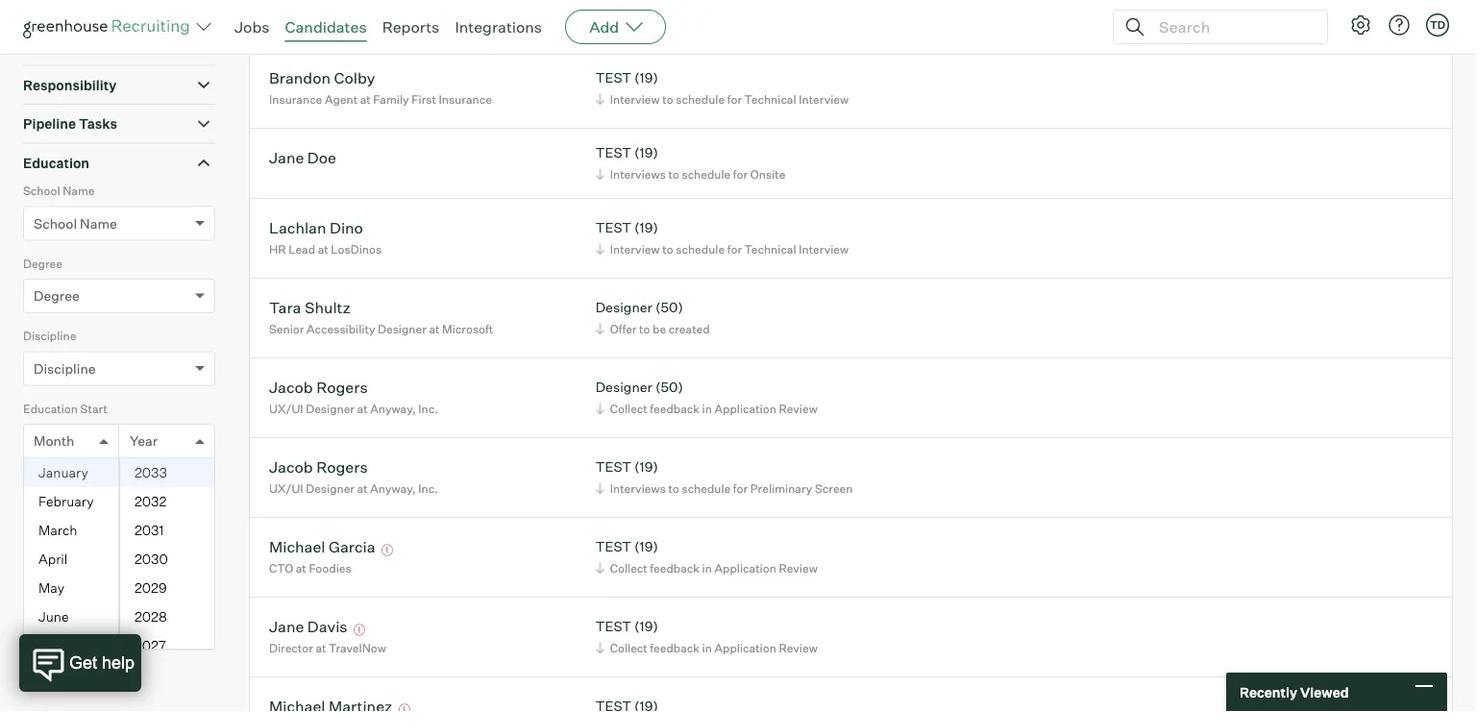 Task type: describe. For each thing, give the bounding box(es) containing it.
designer up michael garcia
[[306, 481, 355, 496]]

2032
[[135, 493, 167, 510]]

in for jane davis
[[702, 641, 712, 655]]

at inside brandon colby insurance agent at family first insurance
[[360, 92, 371, 106]]

first
[[412, 92, 436, 106]]

anyway, for test
[[370, 481, 416, 496]]

schedule left holding
[[676, 12, 725, 27]]

pipeline tasks
[[23, 116, 117, 132]]

2027 option
[[120, 632, 214, 661]]

designer (50) offer to be created
[[596, 299, 710, 336]]

2030 option
[[120, 545, 214, 574]]

application for jane davis
[[715, 641, 777, 655]]

created
[[669, 322, 710, 336]]

for for dino
[[727, 242, 742, 256]]

designer down accessibility
[[306, 402, 355, 416]]

lead
[[289, 242, 315, 256]]

jacob rogers ux/ui designer at anyway, inc. for test
[[269, 457, 438, 496]]

(50) for tara shultz
[[656, 299, 683, 316]]

test (19) collect feedback in application review for michael garcia
[[596, 539, 818, 576]]

application for michael garcia
[[715, 561, 777, 576]]

at up garcia
[[357, 481, 368, 496]]

2032 option
[[120, 488, 214, 516]]

0 vertical spatial name
[[63, 184, 95, 198]]

collect for michael garcia
[[610, 561, 648, 576]]

agent
[[325, 92, 358, 106]]

1 vertical spatial discipline
[[34, 360, 96, 377]]

rogers for designer
[[316, 378, 368, 397]]

family
[[373, 92, 409, 106]]

rogers for test
[[316, 457, 368, 477]]

brandon colby insurance agent at family first insurance
[[269, 68, 492, 106]]

hr
[[269, 242, 286, 256]]

education end
[[23, 474, 102, 489]]

michael martinez has been in application review for more than 5 days image
[[396, 704, 413, 711]]

to for brandon colby
[[663, 92, 674, 106]]

test (19) interviews to schedule for onsite
[[596, 144, 786, 181]]

senior
[[269, 322, 304, 336]]

at right 'cto'
[[296, 561, 306, 576]]

travelnow
[[329, 641, 386, 655]]

Most Recent Education Only checkbox
[[27, 548, 39, 560]]

configure image
[[1350, 13, 1373, 37]]

may
[[38, 580, 65, 597]]

at inside tara shultz senior accessibility designer at microsoft
[[429, 322, 440, 336]]

viewed
[[1301, 684, 1349, 701]]

interview to schedule for holding tank link
[[593, 10, 821, 29]]

jobs
[[235, 17, 270, 37]]

at inside lachlan dino hr lead at losdinos
[[318, 242, 329, 256]]

to for tara shultz
[[639, 322, 650, 336]]

brandon colby link
[[269, 68, 375, 90]]

michael
[[269, 537, 325, 556]]

2029 option
[[120, 574, 214, 603]]

year for education end
[[130, 505, 158, 522]]

test (19) interview to schedule for technical interview for colby
[[596, 69, 849, 106]]

for left holding
[[727, 12, 742, 27]]

april option
[[24, 545, 118, 574]]

student at n/a
[[269, 12, 350, 27]]

at down accessibility
[[357, 402, 368, 416]]

2028 option
[[120, 603, 214, 632]]

june option
[[24, 603, 118, 632]]

jacob rogers ux/ui designer at anyway, inc. for designer
[[269, 378, 438, 416]]

collect feedback in application review link for jane davis
[[593, 639, 823, 657]]

jobs link
[[235, 17, 270, 37]]

test for cto at foodies
[[596, 539, 632, 555]]

reports link
[[382, 17, 440, 37]]

1 vertical spatial school
[[34, 215, 77, 232]]

accessibility
[[307, 322, 375, 336]]

test (19) interviews to schedule for preliminary screen
[[596, 459, 853, 496]]

candidates
[[285, 17, 367, 37]]

1 vertical spatial degree
[[34, 288, 80, 304]]

0 vertical spatial degree
[[23, 256, 62, 271]]

reset filters button
[[23, 589, 139, 625]]

screen
[[815, 481, 853, 496]]

schedule for rogers
[[682, 481, 731, 496]]

at left n/a
[[315, 12, 326, 27]]

michael garcia
[[269, 537, 375, 556]]

microsoft
[[442, 322, 493, 336]]

march option
[[24, 516, 118, 545]]

(19) for insurance agent at family first insurance
[[635, 69, 658, 86]]

jane doe link
[[269, 148, 336, 170]]

discipline element
[[23, 327, 215, 400]]

cto at foodies
[[269, 561, 352, 576]]

cto
[[269, 561, 293, 576]]

interviews for test (19) interviews to schedule for preliminary screen
[[610, 481, 666, 496]]

Search text field
[[1155, 13, 1310, 41]]

0 vertical spatial discipline
[[23, 329, 76, 343]]

1 collect feedback in application review link from the top
[[593, 400, 823, 418]]

technical for lachlan dino
[[745, 242, 797, 256]]

feedback for michael garcia
[[650, 561, 700, 576]]

davis
[[308, 617, 348, 636]]

april
[[38, 551, 68, 568]]

education down 2031
[[122, 548, 180, 563]]

inc. for designer (50)
[[418, 402, 438, 416]]

reset filters
[[52, 599, 129, 615]]

interviews to schedule for preliminary screen link
[[593, 479, 858, 498]]

1 vertical spatial name
[[80, 215, 117, 232]]

garcia
[[329, 537, 375, 556]]

offer
[[610, 322, 637, 336]]

education start
[[23, 402, 107, 416]]

january option
[[24, 459, 118, 488]]

brandon
[[269, 68, 331, 87]]

onsite
[[751, 167, 786, 181]]

recently viewed
[[1240, 684, 1349, 701]]

march
[[38, 522, 77, 539]]

n/a
[[328, 12, 350, 27]]

preliminary
[[751, 481, 813, 496]]

colby
[[334, 68, 375, 87]]

jane doe
[[269, 148, 336, 167]]

reset
[[52, 599, 87, 615]]

director at travelnow
[[269, 641, 386, 655]]

interview inside interview to schedule for holding tank link
[[610, 12, 660, 27]]

feedback inside designer (50) collect feedback in application review
[[650, 402, 700, 416]]

tara shultz senior accessibility designer at microsoft
[[269, 298, 493, 336]]

most recent education only
[[47, 548, 209, 563]]

designer (50) collect feedback in application review
[[596, 379, 818, 416]]

2 month from the top
[[34, 505, 74, 522]]

test for ux/ui designer at anyway, inc.
[[596, 459, 632, 476]]

schedule inside test (19) interviews to schedule for onsite
[[682, 167, 731, 181]]

td button
[[1427, 13, 1450, 37]]

review inside designer (50) collect feedback in application review
[[779, 402, 818, 416]]

holding
[[745, 12, 787, 27]]

july
[[38, 638, 64, 654]]

2033
[[135, 465, 167, 481]]

technical for brandon colby
[[745, 92, 797, 106]]

schedule for dino
[[676, 242, 725, 256]]

tara
[[269, 298, 301, 317]]

schedule for colby
[[676, 92, 725, 106]]

jane davis has been in application review for more than 5 days image
[[351, 625, 368, 636]]

losdinos
[[331, 242, 382, 256]]

td button
[[1423, 10, 1454, 40]]

january
[[38, 465, 88, 481]]

test for insurance agent at family first insurance
[[596, 69, 632, 86]]

test (19) interview to schedule for technical interview for dino
[[596, 219, 849, 256]]

2030
[[135, 551, 168, 568]]

2031
[[135, 522, 164, 539]]

only
[[183, 548, 209, 563]]

candidates link
[[285, 17, 367, 37]]



Task type: vqa. For each thing, say whether or not it's contained in the screenshot.
Accessibility
yes



Task type: locate. For each thing, give the bounding box(es) containing it.
1 inc. from the top
[[418, 402, 438, 416]]

schedule down interviews to schedule for onsite link on the top of the page
[[676, 242, 725, 256]]

school name down pipeline
[[23, 184, 95, 198]]

jacob rogers ux/ui designer at anyway, inc. down accessibility
[[269, 378, 438, 416]]

1 collect from the top
[[610, 402, 648, 416]]

2031 option
[[120, 516, 214, 545]]

integrations link
[[455, 17, 542, 37]]

1 vertical spatial jane
[[269, 617, 304, 636]]

for for rogers
[[733, 481, 748, 496]]

0 vertical spatial jane
[[269, 148, 304, 167]]

1 review from the top
[[779, 402, 818, 416]]

for inside test (19) interviews to schedule for onsite
[[733, 167, 748, 181]]

name down pipeline tasks
[[63, 184, 95, 198]]

1 vertical spatial year
[[130, 505, 158, 522]]

jacob for test
[[269, 457, 313, 477]]

(50) down the be
[[656, 379, 683, 396]]

for
[[727, 12, 742, 27], [727, 92, 742, 106], [733, 167, 748, 181], [727, 242, 742, 256], [733, 481, 748, 496]]

review for jane davis
[[779, 641, 818, 655]]

degree up discipline "element"
[[34, 288, 80, 304]]

foodies
[[309, 561, 352, 576]]

1 anyway, from the top
[[370, 402, 416, 416]]

test (19) interview to schedule for technical interview down "interview to schedule for holding tank"
[[596, 69, 849, 106]]

jacob rogers ux/ui designer at anyway, inc. up garcia
[[269, 457, 438, 496]]

at down davis
[[316, 641, 326, 655]]

1 jacob from the top
[[269, 378, 313, 397]]

1 vertical spatial feedback
[[650, 561, 700, 576]]

collect for jane davis
[[610, 641, 648, 655]]

0 vertical spatial interview to schedule for technical interview link
[[593, 90, 854, 108]]

0 vertical spatial year
[[130, 433, 158, 450]]

year down 2033
[[130, 505, 158, 522]]

michael garcia link
[[269, 537, 375, 559]]

1 feedback from the top
[[650, 402, 700, 416]]

february option
[[24, 488, 118, 516]]

interviews inside test (19) interviews to schedule for onsite
[[610, 167, 666, 181]]

interview to schedule for technical interview link for colby
[[593, 90, 854, 108]]

list box
[[24, 459, 118, 661], [120, 459, 214, 661]]

(19) for hr lead at losdinos
[[635, 219, 658, 236]]

interviews inside test (19) interviews to schedule for preliminary screen
[[610, 481, 666, 496]]

0 horizontal spatial list box
[[24, 459, 118, 661]]

0 vertical spatial test (19) collect feedback in application review
[[596, 539, 818, 576]]

2 ux/ui from the top
[[269, 481, 303, 496]]

test inside test (19) interviews to schedule for onsite
[[596, 144, 632, 161]]

2 collect feedback in application review link from the top
[[593, 559, 823, 577]]

1 horizontal spatial list box
[[120, 459, 214, 661]]

1 vertical spatial ux/ui
[[269, 481, 303, 496]]

schedule
[[676, 12, 725, 27], [676, 92, 725, 106], [682, 167, 731, 181], [676, 242, 725, 256], [682, 481, 731, 496]]

anyway, down tara shultz senior accessibility designer at microsoft
[[370, 402, 416, 416]]

recent
[[79, 548, 119, 563]]

may option
[[24, 574, 118, 603]]

2 vertical spatial feedback
[[650, 641, 700, 655]]

1 vertical spatial interviews
[[610, 481, 666, 496]]

1 vertical spatial month
[[34, 505, 74, 522]]

at
[[315, 12, 326, 27], [360, 92, 371, 106], [318, 242, 329, 256], [429, 322, 440, 336], [357, 402, 368, 416], [357, 481, 368, 496], [296, 561, 306, 576], [316, 641, 326, 655]]

2 (19) from the top
[[635, 144, 658, 161]]

recently
[[1240, 684, 1298, 701]]

anyway, for designer
[[370, 402, 416, 416]]

(19) inside test (19) interviews to schedule for preliminary screen
[[635, 459, 658, 476]]

3 test from the top
[[596, 219, 632, 236]]

1 vertical spatial jacob rogers link
[[269, 457, 368, 479]]

3 in from the top
[[702, 641, 712, 655]]

reports
[[382, 17, 440, 37]]

(50) inside designer (50) offer to be created
[[656, 299, 683, 316]]

jacob rogers link for test
[[269, 457, 368, 479]]

school name element
[[23, 182, 215, 254]]

test
[[596, 69, 632, 86], [596, 144, 632, 161], [596, 219, 632, 236], [596, 459, 632, 476], [596, 539, 632, 555], [596, 618, 632, 635]]

0 vertical spatial feedback
[[650, 402, 700, 416]]

5 test from the top
[[596, 539, 632, 555]]

month up "january"
[[34, 433, 74, 450]]

1 vertical spatial anyway,
[[370, 481, 416, 496]]

1 vertical spatial test (19) collect feedback in application review
[[596, 618, 818, 655]]

jacob
[[269, 378, 313, 397], [269, 457, 313, 477]]

collect feedback in application review link
[[593, 400, 823, 418], [593, 559, 823, 577], [593, 639, 823, 657]]

shultz
[[305, 298, 351, 317]]

education for education
[[23, 154, 89, 171]]

1 insurance from the left
[[269, 92, 322, 106]]

dino
[[330, 218, 363, 237]]

jane davis
[[269, 617, 348, 636]]

1 vertical spatial jacob
[[269, 457, 313, 477]]

jane for jane doe
[[269, 148, 304, 167]]

1 vertical spatial technical
[[745, 242, 797, 256]]

interview to schedule for technical interview link down interviews to schedule for onsite link on the top of the page
[[593, 240, 854, 258]]

tara shultz link
[[269, 298, 351, 320]]

(50) inside designer (50) collect feedback in application review
[[656, 379, 683, 396]]

jane davis link
[[269, 617, 348, 639]]

list box containing 2033
[[120, 459, 214, 661]]

inc. for test (19)
[[418, 481, 438, 496]]

technical down onsite
[[745, 242, 797, 256]]

1 vertical spatial school name
[[34, 215, 117, 232]]

1 in from the top
[[702, 402, 712, 416]]

education left start
[[23, 402, 78, 416]]

(50) up the be
[[656, 299, 683, 316]]

2 review from the top
[[779, 561, 818, 576]]

designer down 'offer'
[[596, 379, 653, 396]]

0 vertical spatial collect feedback in application review link
[[593, 400, 823, 418]]

for left onsite
[[733, 167, 748, 181]]

application inside designer (50) collect feedback in application review
[[715, 402, 777, 416]]

month down education end
[[34, 505, 74, 522]]

(19) for director at travelnow
[[635, 618, 658, 635]]

july option
[[24, 632, 118, 661]]

test inside test (19) interviews to schedule for preliminary screen
[[596, 459, 632, 476]]

interview to schedule for technical interview link up test (19) interviews to schedule for onsite
[[593, 90, 854, 108]]

1 vertical spatial collect feedback in application review link
[[593, 559, 823, 577]]

5 (19) from the top
[[635, 539, 658, 555]]

to for jacob rogers
[[669, 481, 680, 496]]

add
[[589, 17, 619, 37]]

0 vertical spatial month
[[34, 433, 74, 450]]

ux/ui for designer (50)
[[269, 402, 303, 416]]

review for michael garcia
[[779, 561, 818, 576]]

application
[[715, 402, 777, 416], [715, 561, 777, 576], [715, 641, 777, 655]]

school name up the degree element
[[34, 215, 117, 232]]

1 vertical spatial rogers
[[316, 457, 368, 477]]

interview to schedule for holding tank
[[610, 12, 817, 27]]

test (19) collect feedback in application review for jane davis
[[596, 618, 818, 655]]

0 vertical spatial rogers
[[316, 378, 368, 397]]

collect feedback in application review link for michael garcia
[[593, 559, 823, 577]]

name
[[63, 184, 95, 198], [80, 215, 117, 232]]

jacob rogers link down accessibility
[[269, 378, 368, 400]]

degree down 'school name' element at the top left
[[23, 256, 62, 271]]

integrations
[[455, 17, 542, 37]]

education down pipeline
[[23, 154, 89, 171]]

school up the degree element
[[34, 215, 77, 232]]

month
[[34, 433, 74, 450], [34, 505, 74, 522]]

interview to schedule for technical interview link for dino
[[593, 240, 854, 258]]

jane left doe
[[269, 148, 304, 167]]

2 feedback from the top
[[650, 561, 700, 576]]

for up test (19) interviews to schedule for onsite
[[727, 92, 742, 106]]

interview to schedule for technical interview link
[[593, 90, 854, 108], [593, 240, 854, 258]]

2 interviews from the top
[[610, 481, 666, 496]]

in for michael garcia
[[702, 561, 712, 576]]

1 vertical spatial inc.
[[418, 481, 438, 496]]

at down colby on the top of the page
[[360, 92, 371, 106]]

3 review from the top
[[779, 641, 818, 655]]

0 vertical spatial in
[[702, 402, 712, 416]]

2 list box from the left
[[120, 459, 214, 661]]

school
[[23, 184, 60, 198], [34, 215, 77, 232]]

in
[[702, 402, 712, 416], [702, 561, 712, 576], [702, 641, 712, 655]]

3 application from the top
[[715, 641, 777, 655]]

None field
[[24, 425, 43, 458], [130, 425, 135, 458], [24, 425, 43, 458], [130, 425, 135, 458]]

0 vertical spatial ux/ui
[[269, 402, 303, 416]]

test (19) collect feedback in application review
[[596, 539, 818, 576], [596, 618, 818, 655]]

school down pipeline
[[23, 184, 60, 198]]

ux/ui up michael
[[269, 481, 303, 496]]

lachlan dino link
[[269, 218, 363, 240]]

2 jane from the top
[[269, 617, 304, 636]]

filters
[[90, 599, 129, 615]]

list box for month
[[24, 459, 118, 661]]

for left preliminary
[[733, 481, 748, 496]]

start
[[80, 402, 107, 416]]

(19) inside test (19) interviews to schedule for onsite
[[635, 144, 658, 161]]

ux/ui for test (19)
[[269, 481, 303, 496]]

schedule left onsite
[[682, 167, 731, 181]]

(50)
[[656, 299, 683, 316], [656, 379, 683, 396]]

jane for jane davis
[[269, 617, 304, 636]]

technical up onsite
[[745, 92, 797, 106]]

td
[[1430, 18, 1446, 31]]

jacob up michael
[[269, 457, 313, 477]]

0 vertical spatial (50)
[[656, 299, 683, 316]]

2 jacob rogers ux/ui designer at anyway, inc. from the top
[[269, 457, 438, 496]]

jane up 'director'
[[269, 617, 304, 636]]

degree element
[[23, 254, 215, 327]]

most
[[47, 548, 76, 563]]

education up february on the bottom of page
[[23, 474, 78, 489]]

1 vertical spatial in
[[702, 561, 712, 576]]

(19) for cto at foodies
[[635, 539, 658, 555]]

1 vertical spatial test (19) interview to schedule for technical interview
[[596, 219, 849, 256]]

michael garcia has been in application review for more than 5 days image
[[379, 545, 396, 556]]

at left microsoft
[[429, 322, 440, 336]]

pipeline
[[23, 116, 76, 132]]

2033 option
[[120, 459, 214, 488]]

education for education end
[[23, 474, 78, 489]]

2 test (19) collect feedback in application review from the top
[[596, 618, 818, 655]]

1 interviews from the top
[[610, 167, 666, 181]]

(50) for jacob rogers
[[656, 379, 683, 396]]

to inside test (19) interviews to schedule for preliminary screen
[[669, 481, 680, 496]]

interviews for test (19) interviews to schedule for onsite
[[610, 167, 666, 181]]

student
[[269, 12, 313, 27]]

rogers up garcia
[[316, 457, 368, 477]]

for for colby
[[727, 92, 742, 106]]

1 test (19) collect feedback in application review from the top
[[596, 539, 818, 576]]

4 (19) from the top
[[635, 459, 658, 476]]

1 jacob rogers link from the top
[[269, 378, 368, 400]]

anyway, up michael garcia has been in application review for more than 5 days icon
[[370, 481, 416, 496]]

2 inc. from the top
[[418, 481, 438, 496]]

2 insurance from the left
[[439, 92, 492, 106]]

source
[[23, 38, 69, 55]]

1 vertical spatial (50)
[[656, 379, 683, 396]]

jacob rogers link
[[269, 378, 368, 400], [269, 457, 368, 479]]

education
[[23, 154, 89, 171], [23, 402, 78, 416], [23, 474, 78, 489], [122, 548, 180, 563]]

0 vertical spatial technical
[[745, 92, 797, 106]]

2 application from the top
[[715, 561, 777, 576]]

designer inside designer (50) collect feedback in application review
[[596, 379, 653, 396]]

lachlan dino hr lead at losdinos
[[269, 218, 382, 256]]

to
[[663, 12, 674, 27], [663, 92, 674, 106], [669, 167, 680, 181], [663, 242, 674, 256], [639, 322, 650, 336], [669, 481, 680, 496]]

0 vertical spatial test (19) interview to schedule for technical interview
[[596, 69, 849, 106]]

2 year from the top
[[130, 505, 158, 522]]

0 vertical spatial collect
[[610, 402, 648, 416]]

for inside test (19) interviews to schedule for preliminary screen
[[733, 481, 748, 496]]

1 horizontal spatial insurance
[[439, 92, 492, 106]]

2 technical from the top
[[745, 242, 797, 256]]

1 vertical spatial jacob rogers ux/ui designer at anyway, inc.
[[269, 457, 438, 496]]

schedule inside test (19) interviews to schedule for preliminary screen
[[682, 481, 731, 496]]

2 rogers from the top
[[316, 457, 368, 477]]

lachlan
[[269, 218, 326, 237]]

1 application from the top
[[715, 402, 777, 416]]

2 vertical spatial application
[[715, 641, 777, 655]]

2 interview to schedule for technical interview link from the top
[[593, 240, 854, 258]]

director
[[269, 641, 313, 655]]

year for education start
[[130, 433, 158, 450]]

0 vertical spatial jacob rogers link
[[269, 378, 368, 400]]

3 feedback from the top
[[650, 641, 700, 655]]

0 vertical spatial jacob
[[269, 378, 313, 397]]

2 in from the top
[[702, 561, 712, 576]]

designer up 'offer'
[[596, 299, 653, 316]]

1 (19) from the top
[[635, 69, 658, 86]]

be
[[653, 322, 666, 336]]

1 list box from the left
[[24, 459, 118, 661]]

test for director at travelnow
[[596, 618, 632, 635]]

1 jane from the top
[[269, 148, 304, 167]]

0 vertical spatial jacob rogers ux/ui designer at anyway, inc.
[[269, 378, 438, 416]]

4 test from the top
[[596, 459, 632, 476]]

february
[[38, 493, 94, 510]]

designer inside tara shultz senior accessibility designer at microsoft
[[378, 322, 427, 336]]

june
[[38, 609, 69, 626]]

for down interviews to schedule for onsite link on the top of the page
[[727, 242, 742, 256]]

1 vertical spatial application
[[715, 561, 777, 576]]

insurance down brandon
[[269, 92, 322, 106]]

schedule left preliminary
[[682, 481, 731, 496]]

review
[[779, 402, 818, 416], [779, 561, 818, 576], [779, 641, 818, 655]]

1 (50) from the top
[[656, 299, 683, 316]]

test (19) interview to schedule for technical interview down interviews to schedule for onsite link on the top of the page
[[596, 219, 849, 256]]

0 vertical spatial anyway,
[[370, 402, 416, 416]]

jacob rogers link for designer
[[269, 378, 368, 400]]

inc.
[[418, 402, 438, 416], [418, 481, 438, 496]]

2 collect from the top
[[610, 561, 648, 576]]

0 vertical spatial application
[[715, 402, 777, 416]]

3 collect feedback in application review link from the top
[[593, 639, 823, 657]]

1 month from the top
[[34, 433, 74, 450]]

rogers down accessibility
[[316, 378, 368, 397]]

anyway,
[[370, 402, 416, 416], [370, 481, 416, 496]]

1 vertical spatial interview to schedule for technical interview link
[[593, 240, 854, 258]]

2 jacob rogers link from the top
[[269, 457, 368, 479]]

feedback for jane davis
[[650, 641, 700, 655]]

ux/ui
[[269, 402, 303, 416], [269, 481, 303, 496]]

(19)
[[635, 69, 658, 86], [635, 144, 658, 161], [635, 219, 658, 236], [635, 459, 658, 476], [635, 539, 658, 555], [635, 618, 658, 635]]

in inside designer (50) collect feedback in application review
[[702, 402, 712, 416]]

6 (19) from the top
[[635, 618, 658, 635]]

6 test from the top
[[596, 618, 632, 635]]

ux/ui down senior
[[269, 402, 303, 416]]

greenhouse recruiting image
[[23, 15, 196, 38]]

add button
[[565, 10, 666, 44]]

tasks
[[79, 116, 117, 132]]

offer to be created link
[[593, 320, 715, 338]]

at right lead
[[318, 242, 329, 256]]

jacob rogers ux/ui designer at anyway, inc.
[[269, 378, 438, 416], [269, 457, 438, 496]]

name up the degree element
[[80, 215, 117, 232]]

to for lachlan dino
[[663, 242, 674, 256]]

0 vertical spatial interviews
[[610, 167, 666, 181]]

schedule up test (19) interviews to schedule for onsite
[[676, 92, 725, 106]]

insurance
[[269, 92, 322, 106], [439, 92, 492, 106]]

designer right accessibility
[[378, 322, 427, 336]]

2 vertical spatial in
[[702, 641, 712, 655]]

1 technical from the top
[[745, 92, 797, 106]]

collect inside designer (50) collect feedback in application review
[[610, 402, 648, 416]]

designer inside designer (50) offer to be created
[[596, 299, 653, 316]]

collect
[[610, 402, 648, 416], [610, 561, 648, 576], [610, 641, 648, 655]]

designer
[[596, 299, 653, 316], [378, 322, 427, 336], [596, 379, 653, 396], [306, 402, 355, 416], [306, 481, 355, 496]]

2 test from the top
[[596, 144, 632, 161]]

0 vertical spatial school
[[23, 184, 60, 198]]

0 horizontal spatial insurance
[[269, 92, 322, 106]]

end
[[80, 474, 102, 489]]

doe
[[308, 148, 336, 167]]

2 vertical spatial collect
[[610, 641, 648, 655]]

to inside test (19) interviews to schedule for onsite
[[669, 167, 680, 181]]

responsibility
[[23, 77, 117, 93]]

0 vertical spatial review
[[779, 402, 818, 416]]

1 ux/ui from the top
[[269, 402, 303, 416]]

2 vertical spatial review
[[779, 641, 818, 655]]

3 (19) from the top
[[635, 219, 658, 236]]

education for education start
[[23, 402, 78, 416]]

3 collect from the top
[[610, 641, 648, 655]]

2 anyway, from the top
[[370, 481, 416, 496]]

to inside designer (50) offer to be created
[[639, 322, 650, 336]]

year up 2033
[[130, 433, 158, 450]]

1 jacob rogers ux/ui designer at anyway, inc. from the top
[[269, 378, 438, 416]]

1 test from the top
[[596, 69, 632, 86]]

1 test (19) interview to schedule for technical interview from the top
[[596, 69, 849, 106]]

jacob for designer
[[269, 378, 313, 397]]

2 (50) from the top
[[656, 379, 683, 396]]

0 vertical spatial inc.
[[418, 402, 438, 416]]

2028
[[135, 609, 167, 626]]

jane
[[269, 148, 304, 167], [269, 617, 304, 636]]

1 interview to schedule for technical interview link from the top
[[593, 90, 854, 108]]

0 vertical spatial school name
[[23, 184, 95, 198]]

1 vertical spatial review
[[779, 561, 818, 576]]

year
[[130, 433, 158, 450], [130, 505, 158, 522]]

tank
[[790, 12, 817, 27]]

list box for year
[[120, 459, 214, 661]]

jacob rogers link up michael garcia
[[269, 457, 368, 479]]

test for hr lead at losdinos
[[596, 219, 632, 236]]

rogers
[[316, 378, 368, 397], [316, 457, 368, 477]]

2029
[[135, 580, 167, 597]]

2 test (19) interview to schedule for technical interview from the top
[[596, 219, 849, 256]]

list box containing january
[[24, 459, 118, 661]]

interviews to schedule for onsite link
[[593, 165, 791, 183]]

2 vertical spatial collect feedback in application review link
[[593, 639, 823, 657]]

(19) for ux/ui designer at anyway, inc.
[[635, 459, 658, 476]]

1 year from the top
[[130, 433, 158, 450]]

1 rogers from the top
[[316, 378, 368, 397]]

2 jacob from the top
[[269, 457, 313, 477]]

1 vertical spatial collect
[[610, 561, 648, 576]]

jacob down senior
[[269, 378, 313, 397]]

interviews
[[610, 167, 666, 181], [610, 481, 666, 496]]

insurance right first
[[439, 92, 492, 106]]



